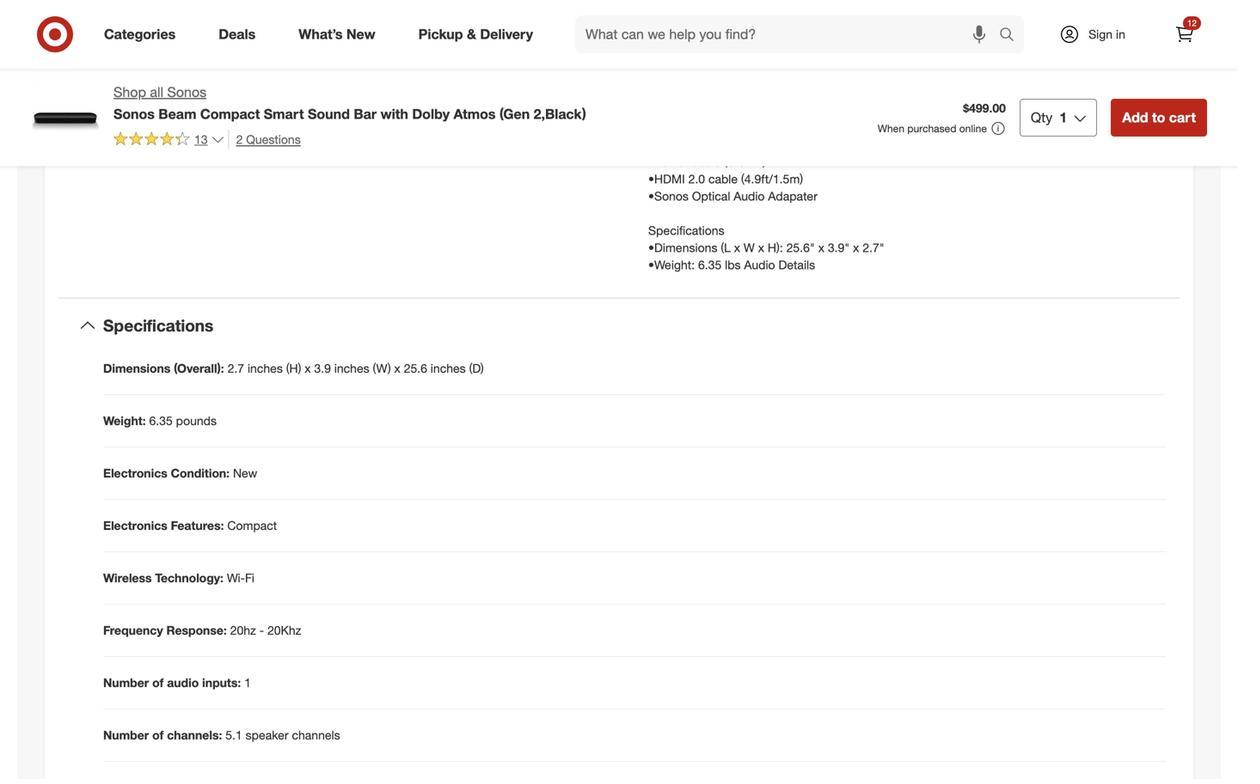 Task type: vqa. For each thing, say whether or not it's contained in the screenshot.
WHEN
yes



Task type: describe. For each thing, give the bounding box(es) containing it.
details
[[779, 257, 815, 272]]

or
[[1124, 17, 1135, 32]]

0 horizontal spatial over
[[813, 103, 836, 118]]

google
[[648, 34, 688, 49]]

a
[[369, 17, 376, 32]]

to inside "button"
[[1152, 109, 1165, 126]]

deals link
[[204, 15, 277, 53]]

x right w
[[758, 240, 764, 255]]

from
[[1013, 51, 1037, 66]]

1 horizontal spatial the
[[1041, 51, 1058, 66]]

sonos down the sign
[[1061, 51, 1095, 66]]

shop all sonos sonos beam compact smart sound bar with dolby atmos (gen 2,black)
[[114, 84, 586, 122]]

0 horizontal spatial 1
[[244, 676, 251, 691]]

frequency response: 20hz - 20khz
[[103, 624, 301, 639]]

What can we help you find? suggestions appear below search field
[[575, 15, 1003, 53]]

atmos
[[454, 106, 496, 122]]

pickup & delivery
[[418, 26, 533, 43]]

technology:
[[155, 571, 224, 586]]

trueplay
[[683, 68, 728, 83]]

add
[[1122, 109, 1148, 126]]

specifications button
[[58, 299, 1180, 353]]

wireless
[[103, 571, 152, 586]]

beam
[[158, 106, 196, 122]]

when purchased online
[[878, 122, 987, 135]]

panoramic
[[379, 17, 436, 32]]

sonos down shop
[[114, 106, 155, 122]]

specifications for specifications
[[103, 316, 213, 336]]

and up qty 1
[[1051, 85, 1071, 100]]

•control with the sonos app your tv remote apple airplay 2 and your voice using alexa or google assistant •breeze through setup with only two cables step-by-step guidance from the sonos app and smart trueplay tuning •easily expand your sonos system over time to enjoy true surround sound and multiroom listening. everything connects over wifi
[[648, 17, 1143, 118]]

sound
[[1014, 85, 1048, 100]]

(d)
[[469, 361, 484, 376]]

by-
[[915, 51, 933, 66]]

condition:
[[171, 466, 230, 481]]

adapater
[[768, 189, 818, 204]]

deals
[[219, 26, 256, 43]]

wireless technology: wi-fi
[[103, 571, 254, 586]]

wi-
[[227, 571, 245, 586]]

step
[[933, 51, 956, 66]]

tv
[[832, 17, 846, 32]]

number of channels: 5.1 speaker channels
[[103, 728, 340, 743]]

add to cart
[[1122, 109, 1196, 126]]

and up guidance
[[977, 17, 997, 32]]

•weight:
[[648, 257, 695, 272]]

alexa
[[1091, 17, 1121, 32]]

enjoy
[[906, 85, 935, 100]]

soundstage
[[439, 17, 503, 32]]

with inside shop all sonos sonos beam compact smart sound bar with dolby atmos (gen 2,black)
[[381, 106, 408, 122]]

x left "3.9""
[[818, 240, 825, 255]]

0 horizontal spatial the
[[723, 17, 740, 32]]

channels:
[[167, 728, 222, 743]]

x right (l
[[734, 240, 740, 255]]

sonos up connects
[[759, 85, 793, 100]]

listening.
[[648, 103, 696, 118]]

step-
[[887, 51, 915, 66]]

3.9
[[314, 361, 331, 376]]

speaker
[[246, 728, 289, 743]]

what's
[[299, 26, 343, 43]]

number for number of audio inputs: 1
[[103, 676, 149, 691]]

x right "3.9""
[[853, 240, 859, 255]]

add to cart button
[[1111, 99, 1207, 137]]

2 inside 2 questions link
[[236, 132, 243, 147]]

sonos up setup
[[743, 17, 778, 32]]

1 inches from the left
[[248, 361, 283, 376]]

&
[[467, 26, 476, 43]]

categories
[[104, 26, 176, 43]]

dialogue,
[[293, 17, 342, 32]]

h):
[[768, 240, 783, 255]]

•power
[[648, 154, 688, 169]]

(h)
[[286, 361, 301, 376]]

search button
[[991, 15, 1033, 57]]

2 inches from the left
[[334, 361, 369, 376]]

qty
[[1031, 109, 1053, 126]]

12
[[1187, 18, 1197, 28]]

audio inside specifications •dimensions (l x w x h): 25.6" x 3.9" x 2.7" •weight: 6.35 lbs audio details
[[744, 257, 775, 272]]

1 horizontal spatial app
[[1099, 51, 1119, 66]]

(w)
[[373, 361, 391, 376]]

1 horizontal spatial your
[[805, 17, 829, 32]]

25.6
[[404, 361, 427, 376]]

smart
[[648, 68, 680, 83]]

number for number of channels: 5.1 speaker channels
[[103, 728, 149, 743]]

•power cable (6ft/2m) •hdmi 2.0 cable (4.9ft/1.5m) •sonos optical audio adapater
[[648, 154, 818, 204]]

0 vertical spatial cable
[[691, 154, 721, 169]]

audio inside •power cable (6ft/2m) •hdmi 2.0 cable (4.9ft/1.5m) •sonos optical audio adapater
[[734, 189, 765, 204]]

lbs
[[725, 257, 741, 272]]

1 horizontal spatial new
[[346, 26, 375, 43]]

sign
[[1089, 27, 1113, 42]]

of for audio
[[152, 676, 164, 691]]

system
[[797, 85, 835, 100]]

and left a
[[346, 17, 366, 32]]

sonos up beam
[[167, 84, 206, 101]]

13 link
[[114, 130, 225, 151]]

airplay
[[926, 17, 963, 32]]

dimensions (overall): 2.7 inches (h) x 3.9 inches (w) x 25.6 inches (d)
[[103, 361, 484, 376]]

and down in
[[1123, 51, 1143, 66]]

surround
[[963, 85, 1011, 100]]

all
[[150, 84, 163, 101]]

dimensions
[[103, 361, 170, 376]]

of for channels:
[[152, 728, 164, 743]]

two
[[825, 51, 845, 66]]

x right (h)
[[305, 361, 311, 376]]



Task type: locate. For each thing, give the bounding box(es) containing it.
0 vertical spatial to
[[892, 85, 902, 100]]

3.9"
[[828, 240, 850, 255]]

0 vertical spatial the
[[723, 17, 740, 32]]

0 vertical spatial compact
[[200, 106, 260, 122]]

(gen
[[500, 106, 530, 122]]

1 vertical spatial audio
[[744, 257, 775, 272]]

number
[[103, 676, 149, 691], [103, 728, 149, 743]]

0 vertical spatial with
[[697, 17, 720, 32]]

0 horizontal spatial with
[[381, 106, 408, 122]]

electronics for electronics features: compact
[[103, 519, 167, 534]]

pickup
[[418, 26, 463, 43]]

new right what's
[[346, 26, 375, 43]]

enjoy
[[120, 17, 150, 32]]

remote
[[850, 17, 888, 32]]

channels
[[292, 728, 340, 743]]

1 vertical spatial app
[[1099, 51, 1119, 66]]

voice
[[1027, 17, 1056, 32]]

1 vertical spatial electronics
[[103, 519, 167, 534]]

2 questions
[[236, 132, 301, 147]]

everything
[[699, 103, 756, 118]]

over up wifi
[[839, 85, 862, 100]]

guidance
[[960, 51, 1009, 66]]

6.35 left the pounds on the bottom of page
[[149, 414, 173, 429]]

1 vertical spatial the
[[1041, 51, 1058, 66]]

1 electronics from the top
[[103, 466, 167, 481]]

using
[[1059, 17, 1088, 32]]

1 horizontal spatial with
[[697, 17, 720, 32]]

multiroom
[[1075, 85, 1129, 100]]

cable
[[691, 154, 721, 169], [709, 171, 738, 186]]

1 horizontal spatial inches
[[334, 361, 369, 376]]

the up assistant
[[723, 17, 740, 32]]

2 number from the top
[[103, 728, 149, 743]]

1 vertical spatial new
[[233, 466, 257, 481]]

electronics for electronics condition: new
[[103, 466, 167, 481]]

w
[[744, 240, 755, 255]]

fi
[[245, 571, 254, 586]]

1 right inputs:
[[244, 676, 251, 691]]

electronics condition: new
[[103, 466, 257, 481]]

number left channels:
[[103, 728, 149, 743]]

1 vertical spatial to
[[1152, 109, 1165, 126]]

with left only
[[774, 51, 796, 66]]

audio down (4.9ft/1.5m)
[[734, 189, 765, 204]]

expand
[[689, 85, 729, 100]]

compact up the 13 on the left top of page
[[200, 106, 260, 122]]

2,black)
[[534, 106, 586, 122]]

electronics
[[103, 466, 167, 481], [103, 519, 167, 534]]

6.35
[[698, 257, 722, 272], [149, 414, 173, 429]]

sign in
[[1089, 27, 1125, 42]]

2.7"
[[863, 240, 885, 255]]

dolby
[[412, 106, 450, 122]]

online
[[959, 122, 987, 135]]

delivery
[[480, 26, 533, 43]]

2 inside the •control with the sonos app your tv remote apple airplay 2 and your voice using alexa or google assistant •breeze through setup with only two cables step-by-step guidance from the sonos app and smart trueplay tuning •easily expand your sonos system over time to enjoy true surround sound and multiroom listening. everything connects over wifi
[[967, 17, 973, 32]]

1 horizontal spatial over
[[839, 85, 862, 100]]

frequency
[[103, 624, 163, 639]]

features:
[[171, 519, 224, 534]]

purchased
[[908, 122, 957, 135]]

(4.9ft/1.5m)
[[741, 171, 803, 186]]

wifi
[[839, 103, 862, 118]]

inches right 3.9
[[334, 361, 369, 376]]

1 vertical spatial with
[[774, 51, 796, 66]]

1 vertical spatial over
[[813, 103, 836, 118]]

2 vertical spatial with
[[381, 106, 408, 122]]

to inside the •control with the sonos app your tv remote apple airplay 2 and your voice using alexa or google assistant •breeze through setup with only two cables step-by-step guidance from the sonos app and smart trueplay tuning •easily expand your sonos system over time to enjoy true surround sound and multiroom listening. everything connects over wifi
[[892, 85, 902, 100]]

0 horizontal spatial new
[[233, 466, 257, 481]]

•dimensions
[[648, 240, 718, 255]]

1 number from the top
[[103, 676, 149, 691]]

app
[[781, 17, 802, 32], [1099, 51, 1119, 66]]

of
[[152, 676, 164, 691], [152, 728, 164, 743]]

app up only
[[781, 17, 802, 32]]

1 vertical spatial number
[[103, 728, 149, 743]]

sonos
[[743, 17, 778, 32], [1061, 51, 1095, 66], [167, 84, 206, 101], [759, 85, 793, 100], [114, 106, 155, 122]]

your left tv
[[805, 17, 829, 32]]

your left voice
[[1000, 17, 1024, 32]]

audio down w
[[744, 257, 775, 272]]

to
[[892, 85, 902, 100], [1152, 109, 1165, 126]]

1 vertical spatial of
[[152, 728, 164, 743]]

12 link
[[1166, 15, 1204, 53]]

optical
[[692, 189, 730, 204]]

cable up '2.0'
[[691, 154, 721, 169]]

specifications inside dropdown button
[[103, 316, 213, 336]]

your down tuning
[[732, 85, 756, 100]]

x
[[734, 240, 740, 255], [758, 240, 764, 255], [818, 240, 825, 255], [853, 240, 859, 255], [305, 361, 311, 376], [394, 361, 401, 376]]

0 vertical spatial app
[[781, 17, 802, 32]]

1 horizontal spatial specifications
[[648, 223, 725, 238]]

0 horizontal spatial 2
[[236, 132, 243, 147]]

cable up optical
[[709, 171, 738, 186]]

inputs:
[[202, 676, 241, 691]]

enjoy vibrant bass, crystal clear dialogue, and a panoramic soundstage
[[120, 17, 503, 32]]

inches left (d)
[[431, 361, 466, 376]]

search
[[991, 28, 1033, 44]]

2 horizontal spatial inches
[[431, 361, 466, 376]]

2 horizontal spatial with
[[774, 51, 796, 66]]

1 vertical spatial 6.35
[[149, 414, 173, 429]]

2 of from the top
[[152, 728, 164, 743]]

clear
[[264, 17, 290, 32]]

25.6"
[[786, 240, 815, 255]]

cables
[[848, 51, 884, 66]]

0 vertical spatial specifications
[[648, 223, 725, 238]]

1 horizontal spatial 6.35
[[698, 257, 722, 272]]

-
[[259, 624, 264, 639]]

assistant
[[691, 34, 740, 49]]

0 vertical spatial 6.35
[[698, 257, 722, 272]]

specifications up •dimensions
[[648, 223, 725, 238]]

image of sonos beam compact smart sound bar with dolby atmos (gen 2,black) image
[[31, 83, 100, 151]]

•hdmi
[[648, 171, 685, 186]]

inches left (h)
[[248, 361, 283, 376]]

1 vertical spatial specifications
[[103, 316, 213, 336]]

specifications inside specifications •dimensions (l x w x h): 25.6" x 3.9" x 2.7" •weight: 6.35 lbs audio details
[[648, 223, 725, 238]]

bass,
[[193, 17, 221, 32]]

0 horizontal spatial to
[[892, 85, 902, 100]]

number down "frequency"
[[103, 676, 149, 691]]

questions
[[246, 132, 301, 147]]

1 horizontal spatial 2
[[967, 17, 973, 32]]

sound
[[308, 106, 350, 122]]

x right (w)
[[394, 361, 401, 376]]

weight: 6.35 pounds
[[103, 414, 217, 429]]

2 left questions
[[236, 132, 243, 147]]

qty 1
[[1031, 109, 1067, 126]]

6.35 left lbs
[[698, 257, 722, 272]]

number of audio inputs: 1
[[103, 676, 251, 691]]

only
[[800, 51, 822, 66]]

1 horizontal spatial 1
[[1060, 109, 1067, 126]]

of left audio
[[152, 676, 164, 691]]

electronics up wireless
[[103, 519, 167, 534]]

response:
[[166, 624, 227, 639]]

•control
[[648, 17, 694, 32]]

with up assistant
[[697, 17, 720, 32]]

new right condition:
[[233, 466, 257, 481]]

0 horizontal spatial app
[[781, 17, 802, 32]]

0 horizontal spatial 6.35
[[149, 414, 173, 429]]

1 vertical spatial 1
[[244, 676, 251, 691]]

2 right airplay
[[967, 17, 973, 32]]

6.35 inside specifications •dimensions (l x w x h): 25.6" x 3.9" x 2.7" •weight: 6.35 lbs audio details
[[698, 257, 722, 272]]

0 horizontal spatial specifications
[[103, 316, 213, 336]]

$499.00
[[963, 101, 1006, 116]]

compact inside shop all sonos sonos beam compact smart sound bar with dolby atmos (gen 2,black)
[[200, 106, 260, 122]]

over down system
[[813, 103, 836, 118]]

audio
[[167, 676, 199, 691]]

1 of from the top
[[152, 676, 164, 691]]

2 horizontal spatial your
[[1000, 17, 1024, 32]]

0 vertical spatial audio
[[734, 189, 765, 204]]

app down sign in at the top right of page
[[1099, 51, 1119, 66]]

1 vertical spatial 2
[[236, 132, 243, 147]]

the right "from"
[[1041, 51, 1058, 66]]

and
[[977, 17, 997, 32], [346, 17, 366, 32], [1123, 51, 1143, 66], [1051, 85, 1071, 100]]

0 horizontal spatial your
[[732, 85, 756, 100]]

0 vertical spatial over
[[839, 85, 862, 100]]

setup
[[740, 51, 771, 66]]

to right time
[[892, 85, 902, 100]]

electronics down the weight: in the left of the page
[[103, 466, 167, 481]]

0 horizontal spatial inches
[[248, 361, 283, 376]]

shop
[[114, 84, 146, 101]]

compact up fi
[[227, 519, 277, 534]]

•sonos
[[648, 189, 689, 204]]

1 vertical spatial compact
[[227, 519, 277, 534]]

specifications up dimensions
[[103, 316, 213, 336]]

with right "bar"
[[381, 106, 408, 122]]

specifications for specifications •dimensions (l x w x h): 25.6" x 3.9" x 2.7" •weight: 6.35 lbs audio details
[[648, 223, 725, 238]]

(overall):
[[174, 361, 224, 376]]

when
[[878, 122, 905, 135]]

1 vertical spatial cable
[[709, 171, 738, 186]]

0 vertical spatial number
[[103, 676, 149, 691]]

2.7
[[228, 361, 244, 376]]

of left channels:
[[152, 728, 164, 743]]

sign in link
[[1045, 15, 1152, 53]]

0 vertical spatial new
[[346, 26, 375, 43]]

2 electronics from the top
[[103, 519, 167, 534]]

vibrant
[[153, 17, 190, 32]]

in
[[1116, 27, 1125, 42]]

0 vertical spatial 1
[[1060, 109, 1067, 126]]

0 vertical spatial of
[[152, 676, 164, 691]]

3 inches from the left
[[431, 361, 466, 376]]

what's new link
[[284, 15, 397, 53]]

smart
[[264, 106, 304, 122]]

20hz
[[230, 624, 256, 639]]

tuning
[[731, 68, 765, 83]]

1
[[1060, 109, 1067, 126], [244, 676, 251, 691]]

to right add
[[1152, 109, 1165, 126]]

1 right "qty"
[[1060, 109, 1067, 126]]

your
[[805, 17, 829, 32], [1000, 17, 1024, 32], [732, 85, 756, 100]]

0 vertical spatial 2
[[967, 17, 973, 32]]

(l
[[721, 240, 731, 255]]

true
[[938, 85, 959, 100]]

0 vertical spatial electronics
[[103, 466, 167, 481]]

1 horizontal spatial to
[[1152, 109, 1165, 126]]

pounds
[[176, 414, 217, 429]]



